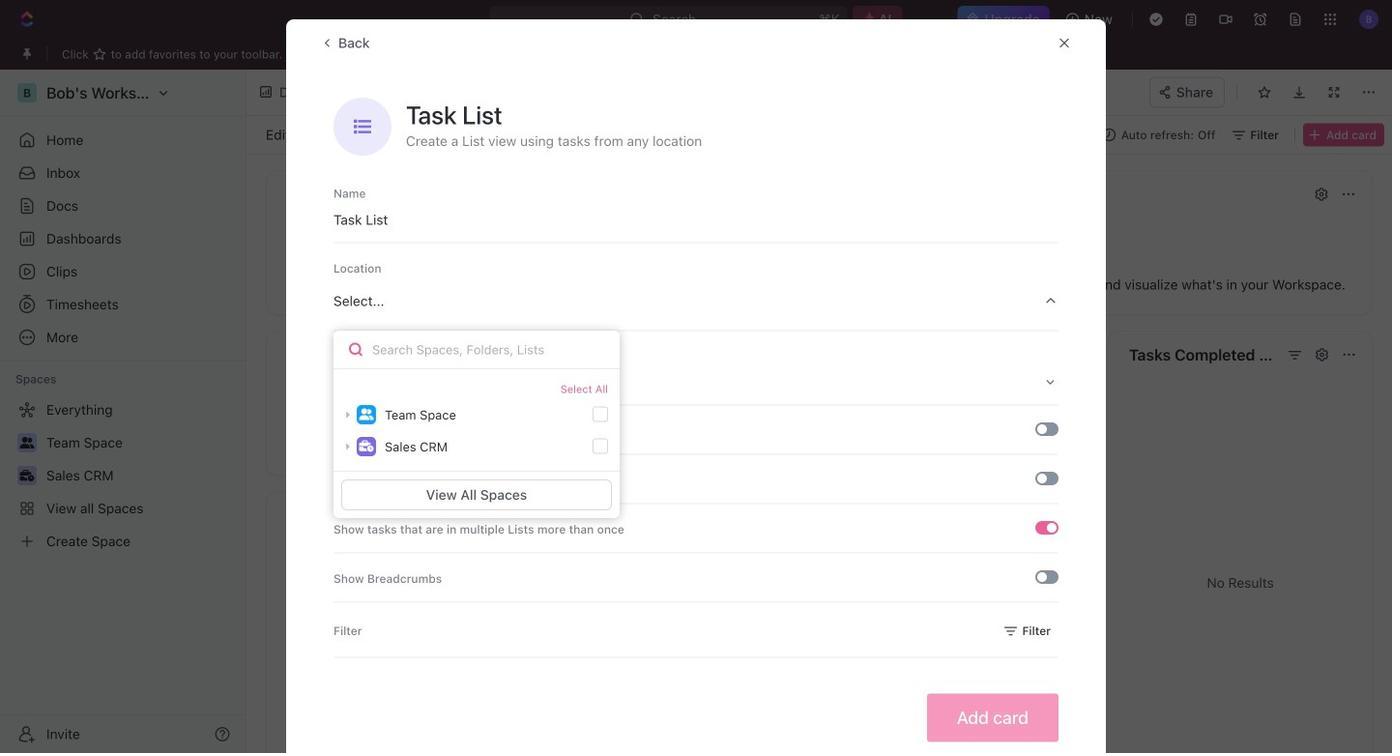 Task type: locate. For each thing, give the bounding box(es) containing it.
Search Spaces, Folders, Lists text field
[[334, 331, 620, 369]]

None text field
[[381, 81, 687, 104]]

user group image
[[359, 409, 374, 420]]

Card name text field
[[334, 202, 1059, 237]]

tree inside sidebar navigation
[[8, 395, 238, 557]]

business time image
[[359, 441, 374, 452]]

tree
[[8, 395, 238, 557]]



Task type: describe. For each thing, give the bounding box(es) containing it.
sidebar navigation
[[0, 70, 247, 753]]



Task type: vqa. For each thing, say whether or not it's contained in the screenshot.
Search Spaces, Folders, Lists Text Field
yes



